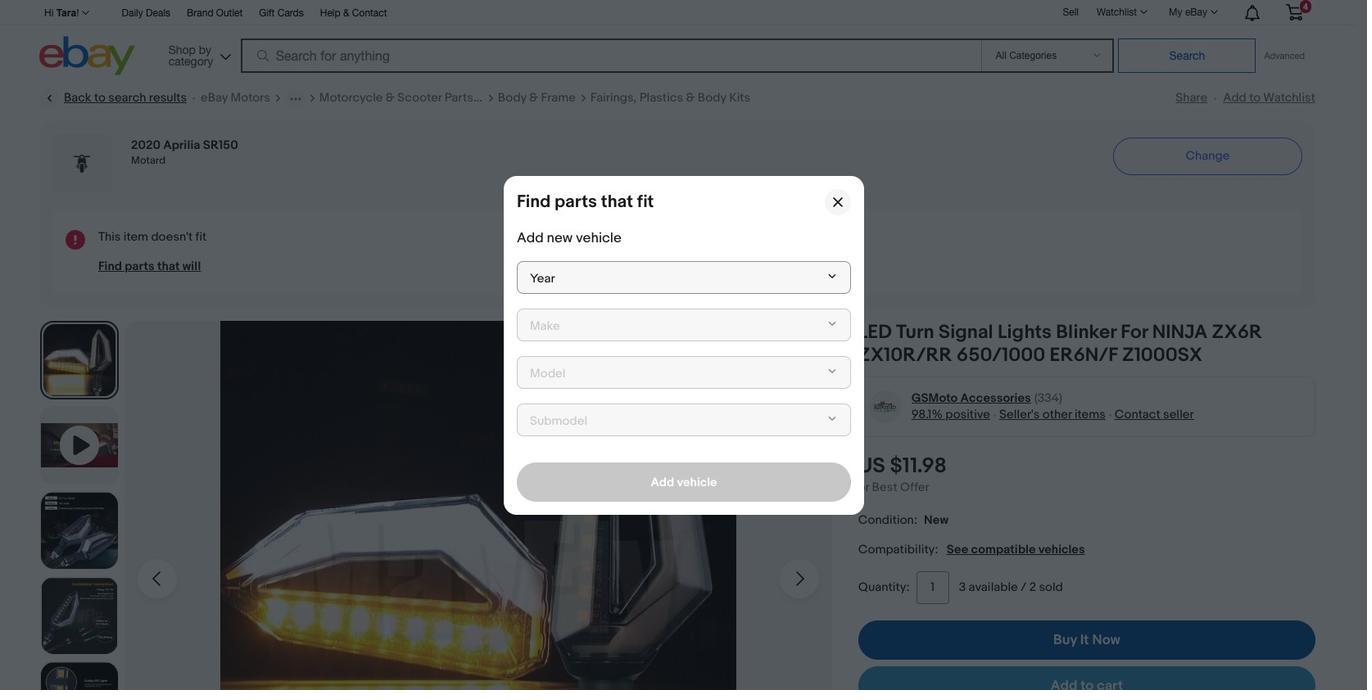 Task type: locate. For each thing, give the bounding box(es) containing it.
0 horizontal spatial parts
[[125, 259, 155, 274]]

see compatible vehicles
[[947, 542, 1085, 558]]

& right parts
[[476, 90, 485, 106]]

video 1 of 1 image
[[41, 407, 118, 484]]

picture 1 of 9 image
[[42, 323, 117, 398]]

it
[[1081, 633, 1089, 649]]

banner
[[39, 0, 1316, 79]]

ebay motors link
[[201, 90, 270, 107]]

fit inside dialog
[[637, 191, 654, 213]]

daily
[[122, 7, 143, 19]]

zx6r
[[1212, 321, 1263, 344]]

seller's other items link
[[1000, 407, 1106, 423]]

brand
[[187, 7, 213, 19]]

body
[[498, 90, 527, 106], [698, 90, 727, 106]]

find for find parts that will
[[98, 259, 122, 274]]

contact left seller at the right of page
[[1115, 407, 1161, 423]]

that up add new vehicle
[[601, 191, 633, 213]]

fit for find parts that fit
[[637, 191, 654, 213]]

contact right help
[[352, 7, 387, 19]]

1 body from the left
[[498, 90, 527, 106]]

1 horizontal spatial fit
[[637, 191, 654, 213]]

fairings,
[[591, 90, 637, 106]]

ebay right my
[[1185, 7, 1208, 18]]

parts
[[554, 191, 597, 213], [125, 259, 155, 274]]

seller's other items
[[1000, 407, 1106, 423]]

ninja
[[1153, 321, 1208, 344]]

None text field
[[517, 261, 851, 294]]

find parts that will link
[[98, 259, 201, 274]]

3
[[959, 580, 966, 596]]

doesn't
[[151, 229, 193, 245]]

item
[[124, 229, 148, 245]]

seller's
[[1000, 407, 1040, 423]]

brand outlet link
[[187, 5, 243, 23]]

Quantity: text field
[[917, 572, 949, 605]]

accessories right parts
[[488, 90, 558, 106]]

0 horizontal spatial accessories
[[488, 90, 558, 106]]

buy it now
[[1054, 633, 1121, 649]]

0 vertical spatial that
[[601, 191, 633, 213]]

2020
[[131, 138, 161, 153]]

watchlist
[[1097, 7, 1137, 18], [1264, 90, 1316, 106]]

&
[[343, 7, 349, 19], [386, 90, 395, 106], [476, 90, 485, 106], [530, 90, 539, 106], [686, 90, 695, 106]]

0 vertical spatial watchlist
[[1097, 7, 1137, 18]]

0 horizontal spatial that
[[157, 259, 180, 274]]

0 horizontal spatial body
[[498, 90, 527, 106]]

that inside region
[[157, 259, 180, 274]]

2
[[1030, 580, 1037, 596]]

1 vertical spatial add
[[517, 230, 543, 246]]

add for add to watchlist
[[1223, 90, 1247, 106]]

find down this
[[98, 259, 122, 274]]

none text field inside find parts that fit dialog
[[517, 261, 851, 294]]

& inside body & frame link
[[530, 90, 539, 106]]

1 horizontal spatial parts
[[554, 191, 597, 213]]

1 horizontal spatial add
[[651, 474, 674, 490]]

new
[[547, 230, 572, 246]]

0 vertical spatial find
[[517, 191, 550, 213]]

advanced
[[1265, 51, 1305, 61]]

motorcycle & scooter parts & accessories link
[[319, 90, 558, 107]]

& right plastics
[[686, 90, 695, 106]]

1 horizontal spatial vehicle
[[677, 474, 717, 490]]

None submit
[[1119, 39, 1256, 73]]

0 vertical spatial ebay
[[1185, 7, 1208, 18]]

vehicle
[[576, 230, 621, 246], [677, 474, 717, 490]]

& for motorcycle
[[386, 90, 395, 106]]

add vehicle button
[[517, 463, 851, 502]]

1 vertical spatial find
[[98, 259, 122, 274]]

to down advanced link
[[1250, 90, 1261, 106]]

add inside button
[[651, 474, 674, 490]]

accessories
[[488, 90, 558, 106], [961, 391, 1031, 406]]

aprilia
[[163, 138, 200, 153]]

1 horizontal spatial find
[[517, 191, 550, 213]]

sell link
[[1056, 6, 1086, 18]]

contact seller
[[1115, 407, 1194, 423]]

1 vertical spatial vehicle
[[677, 474, 717, 490]]

find
[[517, 191, 550, 213], [98, 259, 122, 274]]

search
[[108, 90, 146, 106]]

& for help
[[343, 7, 349, 19]]

0 horizontal spatial to
[[94, 90, 106, 106]]

0 vertical spatial contact
[[352, 7, 387, 19]]

picture 2 of 9 image
[[41, 492, 118, 569]]

this item doesn't fit
[[98, 229, 207, 245]]

led turn signal lights blinker for ninja zx6r zx10r/rr 650/1000 er6n/f z1000sx - picture 1 of 9 image
[[125, 321, 832, 691]]

contact
[[352, 7, 387, 19], [1115, 407, 1161, 423]]

0 vertical spatial vehicle
[[576, 230, 621, 246]]

sell
[[1063, 6, 1079, 18]]

0 horizontal spatial find
[[98, 259, 122, 274]]

brand outlet
[[187, 7, 243, 19]]

1 horizontal spatial watchlist
[[1264, 90, 1316, 106]]

that
[[601, 191, 633, 213], [157, 259, 180, 274]]

1 horizontal spatial that
[[601, 191, 633, 213]]

daily deals
[[122, 7, 170, 19]]

gift cards
[[259, 7, 304, 19]]

0 vertical spatial parts
[[554, 191, 597, 213]]

0 horizontal spatial contact
[[352, 7, 387, 19]]

signal
[[939, 321, 994, 344]]

region containing this item doesn't fit
[[52, 210, 1303, 295]]

to for add
[[1250, 90, 1261, 106]]

parts up add new vehicle
[[554, 191, 597, 213]]

account navigation
[[39, 0, 1316, 25]]

1 horizontal spatial ebay
[[1185, 7, 1208, 18]]

to right back
[[94, 90, 106, 106]]

region
[[52, 210, 1303, 295]]

see
[[947, 542, 969, 558]]

& right help
[[343, 7, 349, 19]]

find inside dialog
[[517, 191, 550, 213]]

that for fit
[[601, 191, 633, 213]]

none submit inside banner
[[1119, 39, 1256, 73]]

find for find parts that fit
[[517, 191, 550, 213]]

condition: new
[[858, 513, 949, 528]]

ebay
[[1185, 7, 1208, 18], [201, 90, 228, 106]]

results
[[149, 90, 187, 106]]

None text field
[[517, 308, 851, 341], [517, 356, 851, 389], [517, 404, 851, 436], [517, 308, 851, 341], [517, 356, 851, 389], [517, 404, 851, 436]]

$11.98
[[890, 454, 947, 479]]

add
[[1223, 90, 1247, 106], [517, 230, 543, 246], [651, 474, 674, 490]]

gsmoto
[[912, 391, 958, 406]]

0 horizontal spatial watchlist
[[1097, 7, 1137, 18]]

2 vertical spatial add
[[651, 474, 674, 490]]

0 vertical spatial fit
[[637, 191, 654, 213]]

2 horizontal spatial add
[[1223, 90, 1247, 106]]

2 body from the left
[[698, 90, 727, 106]]

3 available / 2 sold
[[959, 580, 1063, 596]]

parts inside dialog
[[554, 191, 597, 213]]

1 vertical spatial contact
[[1115, 407, 1161, 423]]

that inside dialog
[[601, 191, 633, 213]]

/
[[1021, 580, 1027, 596]]

find up "new"
[[517, 191, 550, 213]]

watchlist down advanced link
[[1264, 90, 1316, 106]]

& left the frame
[[530, 90, 539, 106]]

0 horizontal spatial ebay
[[201, 90, 228, 106]]

1 vertical spatial ebay
[[201, 90, 228, 106]]

back
[[64, 90, 91, 106]]

0 horizontal spatial add
[[517, 230, 543, 246]]

1 vertical spatial fit
[[195, 229, 207, 245]]

1 vertical spatial that
[[157, 259, 180, 274]]

98.1% positive
[[912, 407, 991, 423]]

0 horizontal spatial fit
[[195, 229, 207, 245]]

& left scooter
[[386, 90, 395, 106]]

that left will
[[157, 259, 180, 274]]

gsmoto accessories link
[[912, 391, 1031, 407]]

help & contact
[[320, 7, 387, 19]]

seller
[[1163, 407, 1194, 423]]

ebay left motors at left
[[201, 90, 228, 106]]

add new vehicle
[[517, 230, 621, 246]]

body left the frame
[[498, 90, 527, 106]]

add to watchlist link
[[1223, 90, 1316, 106]]

fit for this item doesn't fit
[[195, 229, 207, 245]]

available
[[969, 580, 1018, 596]]

0 vertical spatial add
[[1223, 90, 1247, 106]]

1 horizontal spatial body
[[698, 90, 727, 106]]

motors
[[231, 90, 270, 106]]

watchlist right sell link
[[1097, 7, 1137, 18]]

contact seller link
[[1115, 407, 1194, 423]]

help & contact link
[[320, 5, 387, 23]]

for
[[1121, 321, 1148, 344]]

to
[[94, 90, 106, 106], [1250, 90, 1261, 106]]

zx10r/rr
[[858, 344, 953, 367]]

1 horizontal spatial to
[[1250, 90, 1261, 106]]

body left kits on the right top of page
[[698, 90, 727, 106]]

& inside help & contact link
[[343, 7, 349, 19]]

find inside region
[[98, 259, 122, 274]]

change
[[1186, 148, 1230, 164]]

best
[[872, 480, 898, 496]]

accessories up seller's in the bottom right of the page
[[961, 391, 1031, 406]]

parts down item
[[125, 259, 155, 274]]

sold
[[1039, 580, 1063, 596]]

1 vertical spatial accessories
[[961, 391, 1031, 406]]

fairings, plastics & body kits link
[[591, 90, 751, 107]]

deals
[[146, 7, 170, 19]]

your shopping cart contains 4 items image
[[1286, 4, 1304, 20]]

1 vertical spatial parts
[[125, 259, 155, 274]]



Task type: describe. For each thing, give the bounding box(es) containing it.
1 horizontal spatial contact
[[1115, 407, 1161, 423]]

find parts that fit dialog
[[0, 0, 1367, 691]]

0 vertical spatial accessories
[[488, 90, 558, 106]]

ebay motors
[[201, 90, 270, 106]]

led turn signal lights blinker for ninja zx6r zx10r/rr 650/1000 er6n/f z1000sx
[[858, 321, 1263, 367]]

(334)
[[1035, 391, 1063, 406]]

gsmoto accessories (334)
[[912, 391, 1063, 406]]

gsmoto accessories image
[[869, 390, 902, 424]]

condition:
[[858, 513, 918, 528]]

1 horizontal spatial accessories
[[961, 391, 1031, 406]]

parts for find parts that will
[[125, 259, 155, 274]]

body & frame
[[498, 90, 576, 106]]

my
[[1169, 7, 1183, 18]]

quantity:
[[858, 580, 910, 596]]

to for back
[[94, 90, 106, 106]]

motard
[[131, 154, 166, 167]]

led
[[858, 321, 892, 344]]

us
[[858, 454, 886, 479]]

motorcycle
[[319, 90, 383, 106]]

advanced link
[[1256, 39, 1313, 72]]

& inside fairings, plastics & body kits link
[[686, 90, 695, 106]]

find parts that will
[[98, 259, 201, 274]]

other
[[1043, 407, 1072, 423]]

banner containing sell
[[39, 0, 1316, 79]]

gift cards link
[[259, 5, 304, 23]]

frame
[[541, 90, 576, 106]]

new
[[924, 513, 949, 528]]

my ebay
[[1169, 7, 1208, 18]]

parts for find parts that fit
[[554, 191, 597, 213]]

items
[[1075, 407, 1106, 423]]

this
[[98, 229, 121, 245]]

& for body
[[530, 90, 539, 106]]

add for add vehicle
[[651, 474, 674, 490]]

share button
[[1176, 90, 1208, 106]]

2020 aprilia sr150 motard
[[131, 138, 238, 167]]

back to search results link
[[39, 88, 187, 108]]

turn
[[896, 321, 935, 344]]

1 vertical spatial watchlist
[[1264, 90, 1316, 106]]

change button
[[1113, 138, 1303, 175]]

plastics
[[640, 90, 683, 106]]

that for will
[[157, 259, 180, 274]]

watchlist inside account navigation
[[1097, 7, 1137, 18]]

compatibility:
[[858, 542, 939, 558]]

find parts that fit
[[517, 191, 654, 213]]

buy it now link
[[858, 621, 1316, 660]]

positive
[[946, 407, 991, 423]]

us $11.98 or best offer
[[858, 454, 947, 496]]

offer
[[901, 480, 930, 496]]

body & frame link
[[498, 90, 576, 107]]

contact inside account navigation
[[352, 7, 387, 19]]

compatible
[[971, 542, 1036, 558]]

add for add new vehicle
[[517, 230, 543, 246]]

scooter
[[397, 90, 442, 106]]

sr150
[[203, 138, 238, 153]]

98.1% positive link
[[912, 407, 991, 423]]

er6n/f
[[1050, 344, 1118, 367]]

watchlist link
[[1088, 2, 1155, 22]]

kits
[[729, 90, 751, 106]]

my ebay link
[[1160, 2, 1226, 22]]

picture 3 of 9 image
[[41, 578, 118, 655]]

650/1000
[[957, 344, 1046, 367]]

vehicle inside button
[[677, 474, 717, 490]]

see compatible vehicles link
[[947, 542, 1085, 558]]

parts
[[445, 90, 473, 106]]

back to search results
[[64, 90, 187, 106]]

vehicles
[[1039, 542, 1085, 558]]

gift
[[259, 7, 275, 19]]

add vehicle
[[651, 474, 717, 490]]

lights
[[998, 321, 1052, 344]]

z1000sx
[[1123, 344, 1203, 367]]

daily deals link
[[122, 5, 170, 23]]

cards
[[278, 7, 304, 19]]

0 horizontal spatial vehicle
[[576, 230, 621, 246]]

ebay inside account navigation
[[1185, 7, 1208, 18]]

blinker
[[1056, 321, 1117, 344]]

will
[[183, 259, 201, 274]]

share
[[1176, 90, 1208, 106]]



Task type: vqa. For each thing, say whether or not it's contained in the screenshot.
compatible
yes



